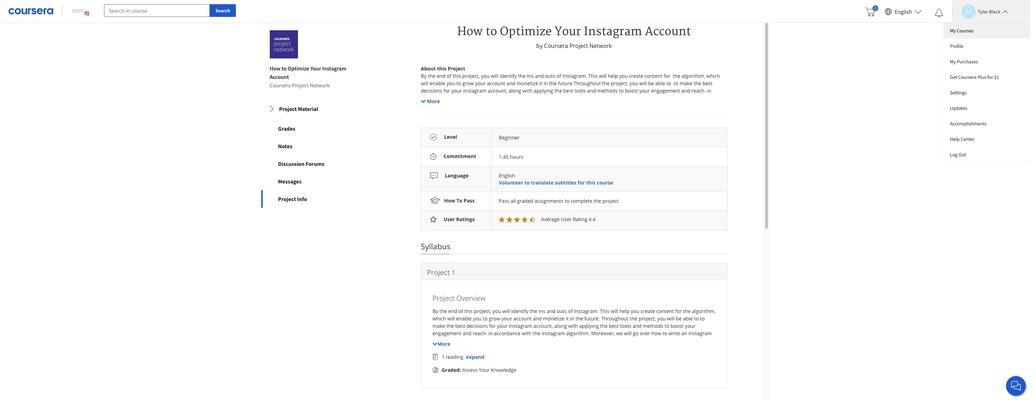 Task type: describe. For each thing, give the bounding box(es) containing it.
project inside how to optimize your instagram account coursera project network
[[292, 82, 309, 89]]

by the end of this project, you will identify the ins and outs of instagram. this will help you create content for  the algorithm, which will enable you to grow your account and monetize it in the future. throughout the project, you will be able to  to make the best decisions for your instagram account, along with applying the best tools and methods to boost your engagement and reach- in accordance with the instagram algorithm. moreover, we will go over how to write an instagram bio and we will use different tools to create instagram story highlights that are essential for your business. this guided project is best for instagram users who are looking towards growing their account and increasing their business presence through instagramin this project we will use some free tools like canva, which will help you make different designs easily and the best thing about canva is that it's free!
[[432, 308, 716, 367]]

1 vertical spatial more button
[[432, 341, 450, 348]]

write inside about this project by the end of this project, you will identify the ins and outs of instagram. this will help you create content for  the algorithm, which will enable you to grow your account and monetize it in the future.throughout the project, you will be able to  to make the best decisions for your instagram account, along with applying the best tools and methods to boost your engagement and reach- in accordance with the instagram algorithm. moreover, we will go over how to write an instagram bio and we will use different tools to create instagram story highlights that are essential for your business. this guided project is best for instagram users who are looking towards growing their account and increasing their business presence through instagram in this project we will use some free tools like canva, which will help you make different designs easily and the best thing about canva is that it's free!
[[595, 95, 607, 102]]

it inside about this project by the end of this project, you will identify the ins and outs of instagram. this will help you create content for  the algorithm, which will enable you to grow your account and monetize it in the future.throughout the project, you will be able to  to make the best decisions for your instagram account, along with applying the best tools and methods to boost your engagement and reach- in accordance with the instagram algorithm. moreover, we will go over how to write an instagram bio and we will use different tools to create instagram story highlights that are essential for your business. this guided project is best for instagram users who are looking towards growing their account and increasing their business presence through instagram in this project we will use some free tools like canva, which will help you make different designs easily and the best thing about canva is that it's free!
[[539, 80, 542, 87]]

your inside how to optimize your instagram account coursera project network
[[310, 65, 321, 72]]

accordance inside about this project by the end of this project, you will identify the ins and outs of instagram. this will help you create content for  the algorithm, which will enable you to grow your account and monetize it in the future.throughout the project, you will be able to  to make the best decisions for your instagram account, along with applying the best tools and methods to boost your engagement and reach- in accordance with the instagram algorithm. moreover, we will go over how to write an instagram bio and we will use different tools to create instagram story highlights that are essential for your business. this guided project is best for instagram users who are looking towards growing their account and increasing their business presence through instagram in this project we will use some free tools like canva, which will help you make different designs easily and the best thing about canva is that it's free!
[[421, 95, 447, 102]]

my purchases link
[[944, 54, 1030, 69]]

1.45
[[499, 154, 509, 161]]

average
[[541, 216, 560, 223]]

applying inside by the end of this project, you will identify the ins and outs of instagram. this will help you create content for  the algorithm, which will enable you to grow your account and monetize it in the future. throughout the project, you will be able to  to make the best decisions for your instagram account, along with applying the best tools and methods to boost your engagement and reach- in accordance with the instagram algorithm. moreover, we will go over how to write an instagram bio and we will use different tools to create instagram story highlights that are essential for your business. this guided project is best for instagram users who are looking towards growing their account and increasing their business presence through instagramin this project we will use some free tools like canva, which will help you make different designs easily and the best thing about canva is that it's free!
[[579, 323, 599, 330]]

my purchases
[[950, 59, 978, 65]]

project info
[[278, 196, 307, 203]]

be inside about this project by the end of this project, you will identify the ins and outs of instagram. this will help you create content for  the algorithm, which will enable you to grow your account and monetize it in the future.throughout the project, you will be able to  to make the best decisions for your instagram account, along with applying the best tools and methods to boost your engagement and reach- in accordance with the instagram algorithm. moreover, we will go over how to write an instagram bio and we will use different tools to create instagram story highlights that are essential for your business. this guided project is best for instagram users who are looking towards growing their account and increasing their business presence through instagram in this project we will use some free tools like canva, which will help you make different designs easily and the best thing about canva is that it's free!
[[648, 80, 654, 87]]

forums
[[306, 161, 324, 168]]

account for how to optimize your instagram account coursera project network
[[270, 73, 289, 81]]

over inside by the end of this project, you will identify the ins and outs of instagram. this will help you create content for  the algorithm, which will enable you to grow your account and monetize it in the future. throughout the project, you will be able to  to make the best decisions for your instagram account, along with applying the best tools and methods to boost your engagement and reach- in accordance with the instagram algorithm. moreover, we will go over how to write an instagram bio and we will use different tools to create instagram story highlights that are essential for your business. this guided project is best for instagram users who are looking towards growing their account and increasing their business presence through instagramin this project we will use some free tools like canva, which will help you make different designs easily and the best thing about canva is that it's free!
[[640, 330, 650, 337]]

project overview
[[432, 294, 486, 303]]

throughout
[[601, 316, 629, 322]]

boost inside about this project by the end of this project, you will identify the ins and outs of instagram. this will help you create content for  the algorithm, which will enable you to grow your account and monetize it in the future.throughout the project, you will be able to  to make the best decisions for your instagram account, along with applying the best tools and methods to boost your engagement and reach- in accordance with the instagram algorithm. moreover, we will go over how to write an instagram bio and we will use different tools to create instagram story highlights that are essential for your business. this guided project is best for instagram users who are looking towards growing their account and increasing their business presence through instagram in this project we will use some free tools like canva, which will help you make different designs easily and the best thing about canva is that it's free!
[[625, 88, 638, 94]]

in
[[421, 132, 425, 139]]

how for how to optimize your instagram account coursera project network
[[270, 65, 281, 72]]

volunteer to translate subtitles for this course link
[[499, 180, 613, 186]]

increasing inside by the end of this project, you will identify the ins and outs of instagram. this will help you create content for  the algorithm, which will enable you to grow your account and monetize it in the future. throughout the project, you will be able to  to make the best decisions for your instagram account, along with applying the best tools and methods to boost your engagement and reach- in accordance with the instagram algorithm. moreover, we will go over how to write an instagram bio and we will use different tools to create instagram story highlights that are essential for your business. this guided project is best for instagram users who are looking towards growing their account and increasing their business presence through instagramin this project we will use some free tools like canva, which will help you make different designs easily and the best thing about canva is that it's free!
[[632, 345, 655, 352]]

how for how to pass
[[444, 198, 455, 204]]

reading
[[446, 354, 463, 361]]

expand
[[466, 354, 484, 361]]

get
[[950, 74, 957, 80]]

grow inside by the end of this project, you will identify the ins and outs of instagram. this will help you create content for  the algorithm, which will enable you to grow your account and monetize it in the future. throughout the project, you will be able to  to make the best decisions for your instagram account, along with applying the best tools and methods to boost your engagement and reach- in accordance with the instagram algorithm. moreover, we will go over how to write an instagram bio and we will use different tools to create instagram story highlights that are essential for your business. this guided project is best for instagram users who are looking towards growing their account and increasing their business presence through instagramin this project we will use some free tools like canva, which will help you make different designs easily and the best thing about canva is that it's free!
[[489, 316, 500, 322]]

my courses link
[[944, 23, 1030, 38]]

methods inside about this project by the end of this project, you will identify the ins and outs of instagram. this will help you create content for  the algorithm, which will enable you to grow your account and monetize it in the future.throughout the project, you will be able to  to make the best decisions for your instagram account, along with applying the best tools and methods to boost your engagement and reach- in accordance with the instagram algorithm. moreover, we will go over how to write an instagram bio and we will use different tools to create instagram story highlights that are essential for your business. this guided project is best for instagram users who are looking towards growing their account and increasing their business presence through instagram in this project we will use some free tools like canva, which will help you make different designs easily and the best thing about canva is that it's free!
[[597, 88, 618, 94]]

messages link
[[261, 173, 363, 191]]

project material
[[279, 106, 318, 113]]

free! inside about this project by the end of this project, you will identify the ins and outs of instagram. this will help you create content for  the algorithm, which will enable you to grow your account and monetize it in the future.throughout the project, you will be able to  to make the best decisions for your instagram account, along with applying the best tools and methods to boost your engagement and reach- in accordance with the instagram algorithm. moreover, we will go over how to write an instagram bio and we will use different tools to create instagram story highlights that are essential for your business. this guided project is best for instagram users who are looking towards growing their account and increasing their business presence through instagram in this project we will use some free tools like canva, which will help you make different designs easily and the best thing about canva is that it's free!
[[459, 139, 470, 146]]

business. inside about this project by the end of this project, you will identify the ins and outs of instagram. this will help you create content for  the algorithm, which will enable you to grow your account and monetize it in the future.throughout the project, you will be able to  to make the best decisions for your instagram account, along with applying the best tools and methods to boost your engagement and reach- in accordance with the instagram algorithm. moreover, we will go over how to write an instagram bio and we will use different tools to create instagram story highlights that are essential for your business. this guided project is best for instagram users who are looking towards growing their account and increasing their business presence through instagram in this project we will use some free tools like canva, which will help you make different designs easily and the best thing about canva is that it's free!
[[558, 102, 580, 109]]

translate
[[531, 180, 554, 186]]

moreover, inside by the end of this project, you will identify the ins and outs of instagram. this will help you create content for  the algorithm, which will enable you to grow your account and monetize it in the future. throughout the project, you will be able to  to make the best decisions for your instagram account, along with applying the best tools and methods to boost your engagement and reach- in accordance with the instagram algorithm. moreover, we will go over how to write an instagram bio and we will use different tools to create instagram story highlights that are essential for your business. this guided project is best for instagram users who are looking towards growing their account and increasing their business presence through instagramin this project we will use some free tools like canva, which will help you make different designs easily and the best thing about canva is that it's free!
[[591, 330, 615, 337]]

future.
[[584, 316, 600, 322]]

all
[[511, 198, 516, 205]]

how for how to optimize your instagram account by coursera project network
[[457, 25, 483, 39]]

free inside about this project by the end of this project, you will identify the ins and outs of instagram. this will help you create content for  the algorithm, which will enable you to grow your account and monetize it in the future.throughout the project, you will be able to  to make the best decisions for your instagram account, along with applying the best tools and methods to boost your engagement and reach- in accordance with the instagram algorithm. moreover, we will go over how to write an instagram bio and we will use different tools to create instagram story highlights that are essential for your business. this guided project is best for instagram users who are looking towards growing their account and increasing their business presence through instagram in this project we will use some free tools like canva, which will help you make different designs easily and the best thing about canva is that it's free!
[[494, 132, 503, 139]]

complete
[[571, 198, 592, 205]]

for inside english volunteer to translate subtitles for this course
[[578, 180, 585, 186]]

along inside by the end of this project, you will identify the ins and outs of instagram. this will help you create content for  the algorithm, which will enable you to grow your account and monetize it in the future. throughout the project, you will be able to  to make the best decisions for your instagram account, along with applying the best tools and methods to boost your engagement and reach- in accordance with the instagram algorithm. moreover, we will go over how to write an instagram bio and we will use different tools to create instagram story highlights that are essential for your business. this guided project is best for instagram users who are looking towards growing their account and increasing their business presence through instagramin this project we will use some free tools like canva, which will help you make different designs easily and the best thing about canva is that it's free!
[[554, 323, 567, 330]]

subtitles
[[555, 180, 576, 186]]

instagram inside how to optimize your instagram account coursera project network
[[322, 65, 346, 72]]

to inside english volunteer to translate subtitles for this course
[[525, 180, 530, 186]]

syllabus
[[421, 241, 450, 252]]

user ratings
[[444, 216, 475, 223]]

updates
[[950, 105, 967, 111]]

it inside by the end of this project, you will identify the ins and outs of instagram. this will help you create content for  the algorithm, which will enable you to grow your account and monetize it in the future. throughout the project, you will be able to  to make the best decisions for your instagram account, along with applying the best tools and methods to boost your engagement and reach- in accordance with the instagram algorithm. moreover, we will go over how to write an instagram bio and we will use different tools to create instagram story highlights that are essential for your business. this guided project is best for instagram users who are looking towards growing their account and increasing their business presence through instagramin this project we will use some free tools like canva, which will help you make different designs easily and the best thing about canva is that it's free!
[[566, 316, 569, 322]]

optimize for how to optimize your instagram account coursera project network
[[288, 65, 309, 72]]

notes link
[[261, 138, 363, 155]]

to
[[456, 198, 462, 204]]

your for graded
[[479, 367, 490, 374]]

search
[[215, 7, 230, 14]]

center
[[961, 136, 974, 142]]

help center
[[950, 136, 974, 142]]

go inside by the end of this project, you will identify the ins and outs of instagram. this will help you create content for  the algorithm, which will enable you to grow your account and monetize it in the future. throughout the project, you will be able to  to make the best decisions for your instagram account, along with applying the best tools and methods to boost your engagement and reach- in accordance with the instagram algorithm. moreover, we will go over how to write an instagram bio and we will use different tools to create instagram story highlights that are essential for your business. this guided project is best for instagram users who are looking towards growing their account and increasing their business presence through instagramin this project we will use some free tools like canva, which will help you make different designs easily and the best thing about canva is that it's free!
[[633, 330, 639, 337]]

that up commitment
[[441, 139, 450, 146]]

project.
[[602, 198, 620, 205]]

0 vertical spatial more button
[[421, 98, 440, 105]]

end inside by the end of this project, you will identify the ins and outs of instagram. this will help you create content for  the algorithm, which will enable you to grow your account and monetize it in the future. throughout the project, you will be able to  to make the best decisions for your instagram account, along with applying the best tools and methods to boost your engagement and reach- in accordance with the instagram algorithm. moreover, we will go over how to write an instagram bio and we will use different tools to create instagram story highlights that are essential for your business. this guided project is best for instagram users who are looking towards growing their account and increasing their business presence through instagramin this project we will use some free tools like canva, which will help you make different designs easily and the best thing about canva is that it's free!
[[448, 308, 457, 315]]

0 horizontal spatial 1
[[442, 354, 444, 361]]

graded : assess your knowledge
[[442, 367, 516, 374]]

$1
[[994, 74, 999, 80]]

looking inside about this project by the end of this project, you will identify the ins and outs of instagram. this will help you create content for  the algorithm, which will enable you to grow your account and monetize it in the future.throughout the project, you will be able to  to make the best decisions for your instagram account, along with applying the best tools and methods to boost your engagement and reach- in accordance with the instagram algorithm. moreover, we will go over how to write an instagram bio and we will use different tools to create instagram story highlights that are essential for your business. this guided project is best for instagram users who are looking towards growing their account and increasing their business presence through instagram in this project we will use some free tools like canva, which will help you make different designs easily and the best thing about canva is that it's free!
[[548, 110, 565, 117]]

it's inside by the end of this project, you will identify the ins and outs of instagram. this will help you create content for  the algorithm, which will enable you to grow your account and monetize it in the future. throughout the project, you will be able to  to make the best decisions for your instagram account, along with applying the best tools and methods to boost your engagement and reach- in accordance with the instagram algorithm. moreover, we will go over how to write an instagram bio and we will use different tools to create instagram story highlights that are essential for your business. this guided project is best for instagram users who are looking towards growing their account and increasing their business presence through instagramin this project we will use some free tools like canva, which will help you make different designs easily and the best thing about canva is that it's free!
[[521, 360, 527, 367]]

an inside by the end of this project, you will identify the ins and outs of instagram. this will help you create content for  the algorithm, which will enable you to grow your account and monetize it in the future. throughout the project, you will be able to  to make the best decisions for your instagram account, along with applying the best tools and methods to boost your engagement and reach- in accordance with the instagram algorithm. moreover, we will go over how to write an instagram bio and we will use different tools to create instagram story highlights that are essential for your business. this guided project is best for instagram users who are looking towards growing their account and increasing their business presence through instagramin this project we will use some free tools like canva, which will help you make different designs easily and the best thing about canva is that it's free!
[[681, 330, 687, 337]]

notes
[[278, 143, 292, 150]]

presence inside about this project by the end of this project, you will identify the ins and outs of instagram. this will help you create content for  the algorithm, which will enable you to grow your account and monetize it in the future.throughout the project, you will be able to  to make the best decisions for your instagram account, along with applying the best tools and methods to boost your engagement and reach- in accordance with the instagram algorithm. moreover, we will go over how to write an instagram bio and we will use different tools to create instagram story highlights that are essential for your business. this guided project is best for instagram users who are looking towards growing their account and increasing their business presence through instagram in this project we will use some free tools like canva, which will help you make different designs easily and the best thing about canva is that it's free!
[[706, 110, 727, 117]]

guided inside by the end of this project, you will identify the ins and outs of instagram. this will help you create content for  the algorithm, which will enable you to grow your account and monetize it in the future. throughout the project, you will be able to  to make the best decisions for your instagram account, along with applying the best tools and methods to boost your engagement and reach- in accordance with the instagram algorithm. moreover, we will go over how to write an instagram bio and we will use different tools to create instagram story highlights that are essential for your business. this guided project is best for instagram users who are looking towards growing their account and increasing their business presence through instagramin this project we will use some free tools like canva, which will help you make different designs easily and the best thing about canva is that it's free!
[[688, 338, 704, 345]]

project inside dropdown button
[[279, 106, 297, 113]]

ins inside by the end of this project, you will identify the ins and outs of instagram. this will help you create content for  the algorithm, which will enable you to grow your account and monetize it in the future. throughout the project, you will be able to  to make the best decisions for your instagram account, along with applying the best tools and methods to boost your engagement and reach- in accordance with the instagram algorithm. moreover, we will go over how to write an instagram bio and we will use different tools to create instagram story highlights that are essential for your business. this guided project is best for instagram users who are looking towards growing their account and increasing their business presence through instagramin this project we will use some free tools like canva, which will help you make different designs easily and the best thing about canva is that it's free!
[[539, 308, 545, 315]]

highlights inside by the end of this project, you will identify the ins and outs of instagram. this will help you create content for  the algorithm, which will enable you to grow your account and monetize it in the future. throughout the project, you will be able to  to make the best decisions for your instagram account, along with applying the best tools and methods to boost your engagement and reach- in accordance with the instagram algorithm. moreover, we will go over how to write an instagram bio and we will use different tools to create instagram story highlights that are essential for your business. this guided project is best for instagram users who are looking towards growing their account and increasing their business presence through instagramin this project we will use some free tools like canva, which will help you make different designs easily and the best thing about canva is that it's free!
[[570, 338, 593, 345]]

volunteer
[[499, 180, 523, 186]]

by
[[536, 42, 543, 50]]

like inside about this project by the end of this project, you will identify the ins and outs of instagram. this will help you create content for  the algorithm, which will enable you to grow your account and monetize it in the future.throughout the project, you will be able to  to make the best decisions for your instagram account, along with applying the best tools and methods to boost your engagement and reach- in accordance with the instagram algorithm. moreover, we will go over how to write an instagram bio and we will use different tools to create instagram story highlights that are essential for your business. this guided project is best for instagram users who are looking towards growing their account and increasing their business presence through instagram in this project we will use some free tools like canva, which will help you make different designs easily and the best thing about canva is that it's free!
[[517, 132, 525, 139]]

0 horizontal spatial pass
[[464, 198, 475, 204]]

for inside tyler black menu
[[987, 74, 993, 80]]

updates link
[[944, 101, 1030, 116]]

courses
[[957, 28, 973, 34]]

english volunteer to translate subtitles for this course
[[499, 173, 613, 186]]

thing inside about this project by the end of this project, you will identify the ins and outs of instagram. this will help you create content for  the algorithm, which will enable you to grow your account and monetize it in the future.throughout the project, you will be able to  to make the best decisions for your instagram account, along with applying the best tools and methods to boost your engagement and reach- in accordance with the instagram algorithm. moreover, we will go over how to write an instagram bio and we will use different tools to create instagram story highlights that are essential for your business. this guided project is best for instagram users who are looking towards growing their account and increasing their business presence through instagram in this project we will use some free tools like canva, which will help you make different designs easily and the best thing about canva is that it's free!
[[686, 132, 697, 139]]

users inside by the end of this project, you will identify the ins and outs of instagram. this will help you create content for  the algorithm, which will enable you to grow your account and monetize it in the future. throughout the project, you will be able to  to make the best decisions for your instagram account, along with applying the best tools and methods to boost your engagement and reach- in accordance with the instagram algorithm. moreover, we will go over how to write an instagram bio and we will use different tools to create instagram story highlights that are essential for your business. this guided project is best for instagram users who are looking towards growing their account and increasing their business presence through instagramin this project we will use some free tools like canva, which will help you make different designs easily and the best thing about canva is that it's free!
[[499, 345, 511, 352]]

assignments
[[535, 198, 564, 205]]

expand button
[[466, 354, 484, 361]]

out
[[959, 152, 966, 158]]

how to optimize your instagram account by coursera project network
[[457, 25, 691, 50]]

1 reading expand
[[442, 354, 484, 361]]

essential inside about this project by the end of this project, you will identify the ins and outs of instagram. this will help you create content for  the algorithm, which will enable you to grow your account and monetize it in the future.throughout the project, you will be able to  to make the best decisions for your instagram account, along with applying the best tools and methods to boost your engagement and reach- in accordance with the instagram algorithm. moreover, we will go over how to write an instagram bio and we will use different tools to create instagram story highlights that are essential for your business. this guided project is best for instagram users who are looking towards growing their account and increasing their business presence through instagram in this project we will use some free tools like canva, which will help you make different designs easily and the best thing about canva is that it's free!
[[517, 102, 537, 109]]

tyler
[[978, 8, 988, 15]]

language
[[445, 173, 469, 179]]

discussion
[[278, 161, 304, 168]]

get coursera plus for $1
[[950, 74, 999, 80]]

shopping cart: 1 item image
[[865, 5, 879, 17]]

overview
[[457, 294, 486, 303]]

accomplishments
[[950, 121, 987, 127]]

tyler black button
[[953, 4, 1008, 19]]

methods inside by the end of this project, you will identify the ins and outs of instagram. this will help you create content for  the algorithm, which will enable you to grow your account and monetize it in the future. throughout the project, you will be able to  to make the best decisions for your instagram account, along with applying the best tools and methods to boost your engagement and reach- in accordance with the instagram algorithm. moreover, we will go over how to write an instagram bio and we will use different tools to create instagram story highlights that are essential for your business. this guided project is best for instagram users who are looking towards growing their account and increasing their business presence through instagramin this project we will use some free tools like canva, which will help you make different designs easily and the best thing about canva is that it's free!
[[643, 323, 663, 330]]

commitment
[[443, 153, 476, 160]]

that up knowledge
[[511, 360, 520, 367]]

grow inside about this project by the end of this project, you will identify the ins and outs of instagram. this will help you create content for  the algorithm, which will enable you to grow your account and monetize it in the future.throughout the project, you will be able to  to make the best decisions for your instagram account, along with applying the best tools and methods to boost your engagement and reach- in accordance with the instagram algorithm. moreover, we will go over how to write an instagram bio and we will use different tools to create instagram story highlights that are essential for your business. this guided project is best for instagram users who are looking towards growing their account and increasing their business presence through instagram in this project we will use some free tools like canva, which will help you make different designs easily and the best thing about canva is that it's free!
[[462, 80, 474, 87]]

free inside by the end of this project, you will identify the ins and outs of instagram. this will help you create content for  the algorithm, which will enable you to grow your account and monetize it in the future. throughout the project, you will be able to  to make the best decisions for your instagram account, along with applying the best tools and methods to boost your engagement and reach- in accordance with the instagram algorithm. moreover, we will go over how to write an instagram bio and we will use different tools to create instagram story highlights that are essential for your business. this guided project is best for instagram users who are looking towards growing their account and increasing their business presence through instagramin this project we will use some free tools like canva, which will help you make different designs easily and the best thing about canva is that it's free!
[[549, 353, 558, 359]]

my for my purchases
[[950, 59, 956, 65]]

able inside by the end of this project, you will identify the ins and outs of instagram. this will help you create content for  the algorithm, which will enable you to grow your account and monetize it in the future. throughout the project, you will be able to  to make the best decisions for your instagram account, along with applying the best tools and methods to boost your engagement and reach- in accordance with the instagram algorithm. moreover, we will go over how to write an instagram bio and we will use different tools to create instagram story highlights that are essential for your business. this guided project is best for instagram users who are looking towards growing their account and increasing their business presence through instagramin this project we will use some free tools like canva, which will help you make different designs easily and the best thing about canva is that it's free!
[[683, 316, 693, 322]]

who inside by the end of this project, you will identify the ins and outs of instagram. this will help you create content for  the algorithm, which will enable you to grow your account and monetize it in the future. throughout the project, you will be able to  to make the best decisions for your instagram account, along with applying the best tools and methods to boost your engagement and reach- in accordance with the instagram algorithm. moreover, we will go over how to write an instagram bio and we will use different tools to create instagram story highlights that are essential for your business. this guided project is best for instagram users who are looking towards growing their account and increasing their business presence through instagramin this project we will use some free tools like canva, which will help you make different designs easily and the best thing about canva is that it's free!
[[512, 345, 522, 352]]

about inside by the end of this project, you will identify the ins and outs of instagram. this will help you create content for  the algorithm, which will enable you to grow your account and monetize it in the future. throughout the project, you will be able to  to make the best decisions for your instagram account, along with applying the best tools and methods to boost your engagement and reach- in accordance with the instagram algorithm. moreover, we will go over how to write an instagram bio and we will use different tools to create instagram story highlights that are essential for your business. this guided project is best for instagram users who are looking towards growing their account and increasing their business presence through instagramin this project we will use some free tools like canva, which will help you make different designs easily and the best thing about canva is that it's free!
[[476, 360, 489, 367]]

help
[[950, 136, 960, 142]]

business inside about this project by the end of this project, you will identify the ins and outs of instagram. this will help you create content for  the algorithm, which will enable you to grow your account and monetize it in the future.throughout the project, you will be able to  to make the best decisions for your instagram account, along with applying the best tools and methods to boost your engagement and reach- in accordance with the instagram algorithm. moreover, we will go over how to write an instagram bio and we will use different tools to create instagram story highlights that are essential for your business. this guided project is best for instagram users who are looking towards growing their account and increasing their business presence through instagram in this project we will use some free tools like canva, which will help you make different designs easily and the best thing about canva is that it's free!
[[685, 110, 705, 117]]

easily inside about this project by the end of this project, you will identify the ins and outs of instagram. this will help you create content for  the algorithm, which will enable you to grow your account and monetize it in the future.throughout the project, you will be able to  to make the best decisions for your instagram account, along with applying the best tools and methods to boost your engagement and reach- in accordance with the instagram algorithm. moreover, we will go over how to write an instagram bio and we will use different tools to create instagram story highlights that are essential for your business. this guided project is best for instagram users who are looking towards growing their account and increasing their business presence through instagram in this project we will use some free tools like canva, which will help you make different designs easily and the best thing about canva is that it's free!
[[641, 132, 654, 139]]

graded
[[517, 198, 533, 205]]

get coursera plus for $1 link
[[944, 69, 1030, 85]]

account for how to optimize your instagram account by coursera project network
[[645, 25, 691, 39]]

that up beginner
[[498, 102, 507, 109]]

grades link
[[261, 120, 363, 138]]

messages
[[278, 178, 302, 185]]

canva, inside about this project by the end of this project, you will identify the ins and outs of instagram. this will help you create content for  the algorithm, which will enable you to grow your account and monetize it in the future.throughout the project, you will be able to  to make the best decisions for your instagram account, along with applying the best tools and methods to boost your engagement and reach- in accordance with the instagram algorithm. moreover, we will go over how to write an instagram bio and we will use different tools to create instagram story highlights that are essential for your business. this guided project is best for instagram users who are looking towards growing their account and increasing their business presence through instagram in this project we will use some free tools like canva, which will help you make different designs easily and the best thing about canva is that it's free!
[[526, 132, 541, 139]]

about
[[421, 65, 436, 72]]

boost inside by the end of this project, you will identify the ins and outs of instagram. this will help you create content for  the algorithm, which will enable you to grow your account and monetize it in the future. throughout the project, you will be able to  to make the best decisions for your instagram account, along with applying the best tools and methods to boost your engagement and reach- in accordance with the instagram algorithm. moreover, we will go over how to write an instagram bio and we will use different tools to create instagram story highlights that are essential for your business. this guided project is best for instagram users who are looking towards growing their account and increasing their business presence through instagramin this project we will use some free tools like canva, which will help you make different designs easily and the best thing about canva is that it's free!
[[671, 323, 684, 330]]

along inside about this project by the end of this project, you will identify the ins and outs of instagram. this will help you create content for  the algorithm, which will enable you to grow your account and monetize it in the future.throughout the project, you will be able to  to make the best decisions for your instagram account, along with applying the best tools and methods to boost your engagement and reach- in accordance with the instagram algorithm. moreover, we will go over how to write an instagram bio and we will use different tools to create instagram story highlights that are essential for your business. this guided project is best for instagram users who are looking towards growing their account and increasing their business presence through instagram in this project we will use some free tools like canva, which will help you make different designs easily and the best thing about canva is that it's free!
[[509, 88, 521, 94]]

:
[[460, 367, 461, 374]]

how to optimize your instagram account coursera project network
[[270, 65, 346, 89]]

story inside about this project by the end of this project, you will identify the ins and outs of instagram. this will help you create content for  the algorithm, which will enable you to grow your account and monetize it in the future.throughout the project, you will be able to  to make the best decisions for your instagram account, along with applying the best tools and methods to boost your engagement and reach- in accordance with the instagram algorithm. moreover, we will go over how to write an instagram bio and we will use different tools to create instagram story highlights that are essential for your business. this guided project is best for instagram users who are looking towards growing their account and increasing their business presence through instagram in this project we will use some free tools like canva, which will help you make different designs easily and the best thing about canva is that it's free!
[[461, 102, 473, 109]]

tyler black
[[978, 8, 1000, 15]]

decisions inside by the end of this project, you will identify the ins and outs of instagram. this will help you create content for  the algorithm, which will enable you to grow your account and monetize it in the future. throughout the project, you will be able to  to make the best decisions for your instagram account, along with applying the best tools and methods to boost your engagement and reach- in accordance with the instagram algorithm. moreover, we will go over how to write an instagram bio and we will use different tools to create instagram story highlights that are essential for your business. this guided project is best for instagram users who are looking towards growing their account and increasing their business presence through instagramin this project we will use some free tools like canva, which will help you make different designs easily and the best thing about canva is that it's free!
[[466, 323, 488, 330]]

discussion forums link
[[261, 155, 363, 173]]

business inside by the end of this project, you will identify the ins and outs of instagram. this will help you create content for  the algorithm, which will enable you to grow your account and monetize it in the future. throughout the project, you will be able to  to make the best decisions for your instagram account, along with applying the best tools and methods to boost your engagement and reach- in accordance with the instagram algorithm. moreover, we will go over how to write an instagram bio and we will use different tools to create instagram story highlights that are essential for your business. this guided project is best for instagram users who are looking towards growing their account and increasing their business presence through instagramin this project we will use some free tools like canva, which will help you make different designs easily and the best thing about canva is that it's free!
[[669, 345, 689, 352]]

presence inside by the end of this project, you will identify the ins and outs of instagram. this will help you create content for  the algorithm, which will enable you to grow your account and monetize it in the future. throughout the project, you will be able to  to make the best decisions for your instagram account, along with applying the best tools and methods to boost your engagement and reach- in accordance with the instagram algorithm. moreover, we will go over how to write an instagram bio and we will use different tools to create instagram story highlights that are essential for your business. this guided project is best for instagram users who are looking towards growing their account and increasing their business presence through instagramin this project we will use some free tools like canva, which will help you make different designs easily and the best thing about canva is that it's free!
[[690, 345, 711, 352]]

content inside about this project by the end of this project, you will identify the ins and outs of instagram. this will help you create content for  the algorithm, which will enable you to grow your account and monetize it in the future.throughout the project, you will be able to  to make the best decisions for your instagram account, along with applying the best tools and methods to boost your engagement and reach- in accordance with the instagram algorithm. moreover, we will go over how to write an instagram bio and we will use different tools to create instagram story highlights that are essential for your business. this guided project is best for instagram users who are looking towards growing their account and increasing their business presence through instagram in this project we will use some free tools like canva, which will help you make different designs easily and the best thing about canva is that it's free!
[[645, 73, 662, 79]]

account, inside by the end of this project, you will identify the ins and outs of instagram. this will help you create content for  the algorithm, which will enable you to grow your account and monetize it in the future. throughout the project, you will be able to  to make the best decisions for your instagram account, along with applying the best tools and methods to boost your engagement and reach- in accordance with the instagram algorithm. moreover, we will go over how to write an instagram bio and we will use different tools to create instagram story highlights that are essential for your business. this guided project is best for instagram users who are looking towards growing their account and increasing their business presence through instagramin this project we will use some free tools like canva, which will help you make different designs easily and the best thing about canva is that it's free!
[[533, 323, 553, 330]]

instagram. inside about this project by the end of this project, you will identify the ins and outs of instagram. this will help you create content for  the algorithm, which will enable you to grow your account and monetize it in the future.throughout the project, you will be able to  to make the best decisions for your instagram account, along with applying the best tools and methods to boost your engagement and reach- in accordance with the instagram algorithm. moreover, we will go over how to write an instagram bio and we will use different tools to create instagram story highlights that are essential for your business. this guided project is best for instagram users who are looking towards growing their account and increasing their business presence through instagram in this project we will use some free tools like canva, which will help you make different designs easily and the best thing about canva is that it's free!
[[562, 73, 587, 79]]

black
[[989, 8, 1000, 15]]

help center link
[[944, 132, 1030, 147]]

engagement inside by the end of this project, you will identify the ins and outs of instagram. this will help you create content for  the algorithm, which will enable you to grow your account and monetize it in the future. throughout the project, you will be able to  to make the best decisions for your instagram account, along with applying the best tools and methods to boost your engagement and reach- in accordance with the instagram algorithm. moreover, we will go over how to write an instagram bio and we will use different tools to create instagram story highlights that are essential for your business. this guided project is best for instagram users who are looking towards growing their account and increasing their business presence through instagramin this project we will use some free tools like canva, which will help you make different designs easily and the best thing about canva is that it's free!
[[432, 330, 461, 337]]

search button
[[210, 4, 236, 17]]

project inside about this project by the end of this project, you will identify the ins and outs of instagram. this will help you create content for  the algorithm, which will enable you to grow your account and monetize it in the future.throughout the project, you will be able to  to make the best decisions for your instagram account, along with applying the best tools and methods to boost your engagement and reach- in accordance with the instagram algorithm. moreover, we will go over how to write an instagram bio and we will use different tools to create instagram story highlights that are essential for your business. this guided project is best for instagram users who are looking towards growing their account and increasing their business presence through instagram in this project we will use some free tools like canva, which will help you make different designs easily and the best thing about canva is that it's free!
[[448, 65, 465, 72]]

users inside about this project by the end of this project, you will identify the ins and outs of instagram. this will help you create content for  the algorithm, which will enable you to grow your account and monetize it in the future.throughout the project, you will be able to  to make the best decisions for your instagram account, along with applying the best tools and methods to boost your engagement and reach- in accordance with the instagram algorithm. moreover, we will go over how to write an instagram bio and we will use different tools to create instagram story highlights that are essential for your business. this guided project is best for instagram users who are looking towards growing their account and increasing their business presence through instagram in this project we will use some free tools like canva, which will help you make different designs easily and the best thing about canva is that it's free!
[[515, 110, 527, 117]]

how to pass
[[444, 198, 475, 204]]

to inside the how to optimize your instagram account by coursera project network
[[486, 25, 497, 39]]

plus
[[978, 74, 986, 80]]

show notifications image
[[935, 9, 943, 17]]

accomplishments link
[[944, 116, 1030, 132]]

1 horizontal spatial pass
[[499, 198, 509, 205]]

algorithm. inside about this project by the end of this project, you will identify the ins and outs of instagram. this will help you create content for  the algorithm, which will enable you to grow your account and monetize it in the future.throughout the project, you will be able to  to make the best decisions for your instagram account, along with applying the best tools and methods to boost your engagement and reach- in accordance with the instagram algorithm. moreover, we will go over how to write an instagram bio and we will use different tools to create instagram story highlights that are essential for your business. this guided project is best for instagram users who are looking towards growing their account and increasing their business presence through instagram in this project we will use some free tools like canva, which will help you make different designs easily and the best thing about canva is that it's free!
[[493, 95, 517, 102]]

level
[[444, 134, 457, 140]]

profile link
[[944, 38, 1030, 54]]

free! inside by the end of this project, you will identify the ins and outs of instagram. this will help you create content for  the algorithm, which will enable you to grow your account and monetize it in the future. throughout the project, you will be able to  to make the best decisions for your instagram account, along with applying the best tools and methods to boost your engagement and reach- in accordance with the instagram algorithm. moreover, we will go over how to write an instagram bio and we will use different tools to create instagram story highlights that are essential for your business. this guided project is best for instagram users who are looking towards growing their account and increasing their business presence through instagramin this project we will use some free tools like canva, which will help you make different designs easily and the best thing about canva is that it's free!
[[529, 360, 539, 367]]

project info link
[[261, 191, 363, 208]]

course
[[597, 180, 613, 186]]

0 vertical spatial 1
[[452, 268, 456, 278]]

profile
[[950, 43, 964, 49]]

canva inside about this project by the end of this project, you will identify the ins and outs of instagram. this will help you create content for  the algorithm, which will enable you to grow your account and monetize it in the future.throughout the project, you will be able to  to make the best decisions for your instagram account, along with applying the best tools and methods to boost your engagement and reach- in accordance with the instagram algorithm. moreover, we will go over how to write an instagram bio and we will use different tools to create instagram story highlights that are essential for your business. this guided project is best for instagram users who are looking towards growing their account and increasing their business presence through instagram in this project we will use some free tools like canva, which will help you make different designs easily and the best thing about canva is that it's free!
[[421, 139, 435, 146]]

to inside how to optimize your instagram account coursera project network
[[282, 65, 287, 72]]

discussion forums
[[278, 161, 324, 168]]

pass all graded assignments to complete the project.
[[499, 198, 620, 205]]

business. inside by the end of this project, you will identify the ins and outs of instagram. this will help you create content for  the algorithm, which will enable you to grow your account and monetize it in the future. throughout the project, you will be able to  to make the best decisions for your instagram account, along with applying the best tools and methods to boost your engagement and reach- in accordance with the instagram algorithm. moreover, we will go over how to write an instagram bio and we will use different tools to create instagram story highlights that are essential for your business. this guided project is best for instagram users who are looking towards growing their account and increasing their business presence through instagramin this project we will use some free tools like canva, which will help you make different designs easily and the best thing about canva is that it's free!
[[655, 338, 676, 345]]

algorithm, inside about this project by the end of this project, you will identify the ins and outs of instagram. this will help you create content for  the algorithm, which will enable you to grow your account and monetize it in the future.throughout the project, you will be able to  to make the best decisions for your instagram account, along with applying the best tools and methods to boost your engagement and reach- in accordance with the instagram algorithm. moreover, we will go over how to write an instagram bio and we will use different tools to create instagram story highlights that are essential for your business. this guided project is best for instagram users who are looking towards growing their account and increasing their business presence through instagram in this project we will use some free tools like canva, which will help you make different designs easily and the best thing about canva is that it's free!
[[682, 73, 705, 79]]

assess
[[462, 367, 478, 374]]

english button
[[882, 0, 925, 23]]

enable inside by the end of this project, you will identify the ins and outs of instagram. this will help you create content for  the algorithm, which will enable you to grow your account and monetize it in the future. throughout the project, you will be able to  to make the best decisions for your instagram account, along with applying the best tools and methods to boost your engagement and reach- in accordance with the instagram algorithm. moreover, we will go over how to write an instagram bio and we will use different tools to create instagram story highlights that are essential for your business. this guided project is best for instagram users who are looking towards growing their account and increasing their business presence through instagramin this project we will use some free tools like canva, which will help you make different designs easily and the best thing about canva is that it's free!
[[456, 316, 472, 322]]

thing inside by the end of this project, you will identify the ins and outs of instagram. this will help you create content for  the algorithm, which will enable you to grow your account and monetize it in the future. throughout the project, you will be able to  to make the best decisions for your instagram account, along with applying the best tools and methods to boost your engagement and reach- in accordance with the instagram algorithm. moreover, we will go over how to write an instagram bio and we will use different tools to create instagram story highlights that are essential for your business. this guided project is best for instagram users who are looking towards growing their account and increasing their business presence through instagramin this project we will use some free tools like canva, which will help you make different designs easily and the best thing about canva is that it's free!
[[463, 360, 474, 367]]

log out button
[[944, 147, 1030, 162]]



Task type: locate. For each thing, give the bounding box(es) containing it.
0 vertical spatial reach-
[[691, 88, 706, 94]]

that
[[498, 102, 507, 109], [441, 139, 450, 146], [594, 338, 603, 345], [511, 360, 520, 367]]

towards inside about this project by the end of this project, you will identify the ins and outs of instagram. this will help you create content for  the algorithm, which will enable you to grow your account and monetize it in the future.throughout the project, you will be able to  to make the best decisions for your instagram account, along with applying the best tools and methods to boost your engagement and reach- in accordance with the instagram algorithm. moreover, we will go over how to write an instagram bio and we will use different tools to create instagram story highlights that are essential for your business. this guided project is best for instagram users who are looking towards growing their account and increasing their business presence through instagram in this project we will use some free tools like canva, which will help you make different designs easily and the best thing about canva is that it's free!
[[566, 110, 585, 117]]

moreover,
[[518, 95, 542, 102], [591, 330, 615, 337]]

0 horizontal spatial account
[[270, 73, 289, 81]]

0 vertical spatial account
[[645, 25, 691, 39]]

decisions down about
[[421, 88, 442, 94]]

best
[[702, 80, 712, 87], [563, 88, 573, 94], [471, 110, 481, 117], [674, 132, 684, 139], [455, 323, 465, 330], [609, 323, 619, 330], [455, 345, 465, 352], [451, 360, 461, 367]]

canva down in
[[421, 139, 435, 146]]

content inside by the end of this project, you will identify the ins and outs of instagram. this will help you create content for  the algorithm, which will enable you to grow your account and monetize it in the future. throughout the project, you will be able to  to make the best decisions for your instagram account, along with applying the best tools and methods to boost your engagement and reach- in accordance with the instagram algorithm. moreover, we will go over how to write an instagram bio and we will use different tools to create instagram story highlights that are essential for your business. this guided project is best for instagram users who are looking towards growing their account and increasing their business presence through instagramin this project we will use some free tools like canva, which will help you make different designs easily and the best thing about canva is that it's free!
[[656, 308, 674, 315]]

stacked file image
[[432, 354, 439, 361]]

by down project overview
[[432, 308, 438, 315]]

business
[[685, 110, 705, 117], [669, 345, 689, 352]]

decisions inside about this project by the end of this project, you will identify the ins and outs of instagram. this will help you create content for  the algorithm, which will enable you to grow your account and monetize it in the future.throughout the project, you will be able to  to make the best decisions for your instagram account, along with applying the best tools and methods to boost your engagement and reach- in accordance with the instagram algorithm. moreover, we will go over how to write an instagram bio and we will use different tools to create instagram story highlights that are essential for your business. this guided project is best for instagram users who are looking towards growing their account and increasing their business presence through instagram in this project we will use some free tools like canva, which will help you make different designs easily and the best thing about canva is that it's free!
[[421, 88, 442, 94]]

coursera right get
[[958, 74, 977, 80]]

help center image
[[1012, 382, 1020, 391]]

growing down future.
[[570, 345, 589, 352]]

thing
[[686, 132, 697, 139], [463, 360, 474, 367]]

1 horizontal spatial canva,
[[581, 353, 596, 359]]

1 vertical spatial be
[[676, 316, 682, 322]]

0 vertical spatial algorithm,
[[682, 73, 705, 79]]

canva
[[421, 139, 435, 146], [490, 360, 505, 367]]

0 vertical spatial along
[[509, 88, 521, 94]]

my courses
[[950, 28, 973, 34]]

1 my from the top
[[950, 28, 956, 34]]

free!
[[459, 139, 470, 146], [529, 360, 539, 367]]

1 user from the left
[[444, 216, 455, 223]]

project 1
[[427, 268, 456, 278]]

canva, inside by the end of this project, you will identify the ins and outs of instagram. this will help you create content for  the algorithm, which will enable you to grow your account and monetize it in the future. throughout the project, you will be able to  to make the best decisions for your instagram account, along with applying the best tools and methods to boost your engagement and reach- in accordance with the instagram algorithm. moreover, we will go over how to write an instagram bio and we will use different tools to create instagram story highlights that are essential for your business. this guided project is best for instagram users who are looking towards growing their account and increasing their business presence through instagramin this project we will use some free tools like canva, which will help you make different designs easily and the best thing about canva is that it's free!
[[581, 353, 596, 359]]

ins
[[527, 73, 534, 79], [539, 308, 545, 315]]

project up knowledge
[[491, 353, 507, 359]]

0 horizontal spatial your
[[310, 65, 321, 72]]

your for how to optimize your instagram account
[[555, 25, 581, 39]]

more up stacked file image
[[437, 341, 450, 348]]

this
[[588, 73, 598, 79], [421, 110, 430, 117], [600, 308, 609, 315], [677, 338, 687, 345]]

0 vertical spatial an
[[608, 95, 614, 102]]

1 horizontal spatial who
[[528, 110, 538, 117]]

through inside by the end of this project, you will identify the ins and outs of instagram. this will help you create content for  the algorithm, which will enable you to grow your account and monetize it in the future. throughout the project, you will be able to  to make the best decisions for your instagram account, along with applying the best tools and methods to boost your engagement and reach- in accordance with the instagram algorithm. moreover, we will go over how to write an instagram bio and we will use different tools to create instagram story highlights that are essential for your business. this guided project is best for instagram users who are looking towards growing their account and increasing their business presence through instagramin this project we will use some free tools like canva, which will help you make different designs easily and the best thing about canva is that it's free!
[[432, 353, 451, 359]]

settings
[[950, 90, 967, 96]]

1 vertical spatial an
[[681, 330, 687, 337]]

end
[[437, 73, 445, 79], [448, 308, 457, 315]]

1 vertical spatial applying
[[579, 323, 599, 330]]

2 my from the top
[[950, 59, 956, 65]]

easily
[[641, 132, 654, 139], [696, 353, 709, 359]]

about this project by the end of this project, you will identify the ins and outs of instagram. this will help you create content for  the algorithm, which will enable you to grow your account and monetize it in the future.throughout the project, you will be able to  to make the best decisions for your instagram account, along with applying the best tools and methods to boost your engagement and reach- in accordance with the instagram algorithm. moreover, we will go over how to write an instagram bio and we will use different tools to create instagram story highlights that are essential for your business. this guided project is best for instagram users who are looking towards growing their account and increasing their business presence through instagram in this project we will use some free tools like canva, which will help you make different designs easily and the best thing about canva is that it's free!
[[421, 65, 729, 146]]

rating
[[573, 216, 587, 223]]

more
[[427, 98, 440, 105], [437, 341, 450, 348]]

0 horizontal spatial it's
[[452, 139, 458, 146]]

0 vertical spatial business
[[685, 110, 705, 117]]

by
[[421, 73, 427, 79], [432, 308, 438, 315]]

1 vertical spatial go
[[633, 330, 639, 337]]

2 horizontal spatial your
[[555, 25, 581, 39]]

accordance inside by the end of this project, you will identify the ins and outs of instagram. this will help you create content for  the algorithm, which will enable you to grow your account and monetize it in the future. throughout the project, you will be able to  to make the best decisions for your instagram account, along with applying the best tools and methods to boost your engagement and reach- in accordance with the instagram algorithm. moreover, we will go over how to write an instagram bio and we will use different tools to create instagram story highlights that are essential for your business. this guided project is best for instagram users who are looking towards growing their account and increasing their business presence through instagramin this project we will use some free tools like canva, which will help you make different designs easily and the best thing about canva is that it's free!
[[494, 330, 520, 337]]

1 vertical spatial designs
[[677, 353, 695, 359]]

looking inside by the end of this project, you will identify the ins and outs of instagram. this will help you create content for  the algorithm, which will enable you to grow your account and monetize it in the future. throughout the project, you will be able to  to make the best decisions for your instagram account, along with applying the best tools and methods to boost your engagement and reach- in accordance with the instagram algorithm. moreover, we will go over how to write an instagram bio and we will use different tools to create instagram story highlights that are essential for your business. this guided project is best for instagram users who are looking towards growing their account and increasing their business presence through instagramin this project we will use some free tools like canva, which will help you make different designs easily and the best thing about canva is that it's free!
[[532, 345, 549, 352]]

info
[[297, 196, 307, 203]]

instagram inside the how to optimize your instagram account by coursera project network
[[584, 25, 642, 39]]

1 horizontal spatial highlights
[[570, 338, 593, 345]]

more button down about
[[421, 98, 440, 105]]

1 vertical spatial increasing
[[632, 345, 655, 352]]

project
[[570, 42, 588, 50], [448, 65, 465, 72], [292, 82, 309, 89], [279, 106, 297, 113], [278, 196, 296, 203], [427, 268, 450, 278], [432, 294, 455, 303]]

growing down future.throughout
[[586, 110, 605, 117]]

be inside by the end of this project, you will identify the ins and outs of instagram. this will help you create content for  the algorithm, which will enable you to grow your account and monetize it in the future. throughout the project, you will be able to  to make the best decisions for your instagram account, along with applying the best tools and methods to boost your engagement and reach- in accordance with the instagram algorithm. moreover, we will go over how to write an instagram bio and we will use different tools to create instagram story highlights that are essential for your business. this guided project is best for instagram users who are looking towards growing their account and increasing their business presence through instagramin this project we will use some free tools like canva, which will help you make different designs easily and the best thing about canva is that it's free!
[[676, 316, 682, 322]]

project material button
[[262, 99, 362, 119]]

future.throughout
[[558, 80, 601, 87]]

outs inside by the end of this project, you will identify the ins and outs of instagram. this will help you create content for  the algorithm, which will enable you to grow your account and monetize it in the future. throughout the project, you will be able to  to make the best decisions for your instagram account, along with applying the best tools and methods to boost your engagement and reach- in accordance with the instagram algorithm. moreover, we will go over how to write an instagram bio and we will use different tools to create instagram story highlights that are essential for your business. this guided project is best for instagram users who are looking towards growing their account and increasing their business presence through instagramin this project we will use some free tools like canva, which will help you make different designs easily and the best thing about canva is that it's free!
[[557, 308, 567, 315]]

story
[[461, 102, 473, 109], [557, 338, 569, 345]]

1 vertical spatial end
[[448, 308, 457, 315]]

optimize for how to optimize your instagram account by coursera project network
[[500, 25, 552, 39]]

able
[[655, 80, 665, 87], [683, 316, 693, 322]]

end inside about this project by the end of this project, you will identify the ins and outs of instagram. this will help you create content for  the algorithm, which will enable you to grow your account and monetize it in the future.throughout the project, you will be able to  to make the best decisions for your instagram account, along with applying the best tools and methods to boost your engagement and reach- in accordance with the instagram algorithm. moreover, we will go over how to write an instagram bio and we will use different tools to create instagram story highlights that are essential for your business. this guided project is best for instagram users who are looking towards growing their account and increasing their business presence through instagram in this project we will use some free tools like canva, which will help you make different designs easily and the best thing about canva is that it's free!
[[437, 73, 445, 79]]

essential inside by the end of this project, you will identify the ins and outs of instagram. this will help you create content for  the algorithm, which will enable you to grow your account and monetize it in the future. throughout the project, you will be able to  to make the best decisions for your instagram account, along with applying the best tools and methods to boost your engagement and reach- in accordance with the instagram algorithm. moreover, we will go over how to write an instagram bio and we will use different tools to create instagram story highlights that are essential for your business. this guided project is best for instagram users who are looking towards growing their account and increasing their business presence through instagramin this project we will use some free tools like canva, which will help you make different designs easily and the best thing about canva is that it's free!
[[613, 338, 634, 345]]

1 vertical spatial essential
[[613, 338, 634, 345]]

coursera inside get coursera plus for $1 link
[[958, 74, 977, 80]]

are
[[508, 102, 516, 109], [540, 110, 547, 117], [604, 338, 612, 345], [523, 345, 531, 352]]

my left the purchases
[[950, 59, 956, 65]]

average user rating 4.4
[[541, 216, 596, 223]]

pass right to
[[464, 198, 475, 204]]

users up knowledge
[[499, 345, 511, 352]]

1 vertical spatial outs
[[557, 308, 567, 315]]

1 vertical spatial algorithm,
[[692, 308, 716, 315]]

some inside by the end of this project, you will identify the ins and outs of instagram. this will help you create content for  the algorithm, which will enable you to grow your account and monetize it in the future. throughout the project, you will be able to  to make the best decisions for your instagram account, along with applying the best tools and methods to boost your engagement and reach- in accordance with the instagram algorithm. moreover, we will go over how to write an instagram bio and we will use different tools to create instagram story highlights that are essential for your business. this guided project is best for instagram users who are looking towards growing their account and increasing their business presence through instagramin this project we will use some free tools like canva, which will help you make different designs easily and the best thing about canva is that it's free!
[[535, 353, 547, 359]]

towards inside by the end of this project, you will identify the ins and outs of instagram. this will help you create content for  the algorithm, which will enable you to grow your account and monetize it in the future. throughout the project, you will be able to  to make the best decisions for your instagram account, along with applying the best tools and methods to boost your engagement and reach- in accordance with the instagram algorithm. moreover, we will go over how to write an instagram bio and we will use different tools to create instagram story highlights that are essential for your business. this guided project is best for instagram users who are looking towards growing their account and increasing their business presence through instagramin this project we will use some free tools like canva, which will help you make different designs easily and the best thing about canva is that it's free!
[[550, 345, 569, 352]]

4.4
[[589, 216, 596, 223]]

1 horizontal spatial optimize
[[500, 25, 552, 39]]

english inside english volunteer to translate subtitles for this course
[[499, 173, 515, 179]]

how inside the how to optimize your instagram account by coursera project network
[[457, 25, 483, 39]]

0 horizontal spatial outs
[[545, 73, 555, 79]]

0 vertical spatial my
[[950, 28, 956, 34]]

coursera project network image
[[270, 30, 298, 59]]

coursera
[[544, 42, 568, 50], [958, 74, 977, 80], [270, 82, 291, 89]]

project inside the how to optimize your instagram account by coursera project network
[[570, 42, 588, 50]]

be
[[648, 80, 654, 87], [676, 316, 682, 322]]

my
[[950, 28, 956, 34], [950, 59, 956, 65]]

bio
[[640, 95, 647, 102], [432, 338, 440, 345]]

0 vertical spatial methods
[[597, 88, 618, 94]]

in
[[544, 80, 548, 87], [707, 88, 711, 94], [570, 316, 574, 322], [488, 330, 493, 337]]

1 horizontal spatial business.
[[655, 338, 676, 345]]

and
[[535, 73, 544, 79], [507, 80, 515, 87], [587, 88, 596, 94], [681, 88, 690, 94], [648, 95, 657, 102], [638, 110, 647, 117], [656, 132, 664, 139], [547, 308, 555, 315], [533, 316, 542, 322], [633, 323, 642, 330], [463, 330, 471, 337], [441, 338, 450, 345], [622, 345, 631, 352], [432, 360, 441, 367]]

english up volunteer
[[499, 173, 515, 179]]

business.
[[558, 102, 580, 109], [655, 338, 676, 345]]

ratings
[[456, 216, 475, 223]]

account
[[487, 80, 505, 87], [618, 110, 637, 117], [513, 316, 532, 322], [602, 345, 620, 352]]

1
[[452, 268, 456, 278], [442, 354, 444, 361]]

user left rating
[[561, 216, 572, 223]]

graded
[[442, 367, 460, 374]]

account inside how to optimize your instagram account coursera project network
[[270, 73, 289, 81]]

tyler black menu
[[944, 23, 1030, 162]]

english inside button
[[895, 8, 912, 15]]

make
[[680, 80, 692, 87], [587, 132, 600, 139], [432, 323, 445, 330], [642, 353, 655, 359]]

it's
[[452, 139, 458, 146], [521, 360, 527, 367]]

how inside how to optimize your instagram account coursera project network
[[270, 65, 281, 72]]

settings link
[[944, 85, 1030, 101]]

0 horizontal spatial some
[[480, 132, 493, 139]]

0 vertical spatial increasing
[[648, 110, 671, 117]]

1 horizontal spatial essential
[[613, 338, 634, 345]]

optimize down coursera project network image
[[288, 65, 309, 72]]

1 horizontal spatial thing
[[686, 132, 697, 139]]

1 vertical spatial users
[[499, 345, 511, 352]]

0 horizontal spatial how
[[578, 95, 588, 102]]

network inside how to optimize your instagram account coursera project network
[[310, 82, 330, 89]]

0 vertical spatial ins
[[527, 73, 534, 79]]

1 horizontal spatial story
[[557, 338, 569, 345]]

algorithm, inside by the end of this project, you will identify the ins and outs of instagram. this will help you create content for  the algorithm, which will enable you to grow your account and monetize it in the future. throughout the project, you will be able to  to make the best decisions for your instagram account, along with applying the best tools and methods to boost your engagement and reach- in accordance with the instagram algorithm. moreover, we will go over how to write an instagram bio and we will use different tools to create instagram story highlights that are essential for your business. this guided project is best for instagram users who are looking towards growing their account and increasing their business presence through instagramin this project we will use some free tools like canva, which will help you make different designs easily and the best thing about canva is that it's free!
[[692, 308, 716, 315]]

chat with us image
[[1010, 381, 1022, 392]]

this inside english volunteer to translate subtitles for this course
[[586, 180, 596, 186]]

0 horizontal spatial bio
[[432, 338, 440, 345]]

optimize up by
[[500, 25, 552, 39]]

through up assignment 'icon'
[[432, 353, 451, 359]]

we
[[543, 95, 550, 102], [658, 95, 665, 102], [454, 132, 460, 139], [616, 330, 623, 337], [451, 338, 458, 345], [508, 353, 515, 359]]

1 vertical spatial how
[[651, 330, 661, 337]]

0 horizontal spatial user
[[444, 216, 455, 223]]

network
[[589, 42, 612, 50], [310, 82, 330, 89]]

1 horizontal spatial it's
[[521, 360, 527, 367]]

0 vertical spatial content
[[645, 73, 662, 79]]

optimize
[[500, 25, 552, 39], [288, 65, 309, 72]]

an
[[608, 95, 614, 102], [681, 330, 687, 337]]

0 horizontal spatial optimize
[[288, 65, 309, 72]]

coursera image
[[8, 6, 53, 17]]

that down future.
[[594, 338, 603, 345]]

0 vertical spatial identify
[[500, 73, 517, 79]]

0 horizontal spatial write
[[595, 95, 607, 102]]

1 horizontal spatial network
[[589, 42, 612, 50]]

english for english
[[895, 8, 912, 15]]

decisions
[[421, 88, 442, 94], [466, 323, 488, 330]]

instagramin
[[452, 353, 480, 359]]

some inside about this project by the end of this project, you will identify the ins and outs of instagram. this will help you create content for  the algorithm, which will enable you to grow your account and monetize it in the future.throughout the project, you will be able to  to make the best decisions for your instagram account, along with applying the best tools and methods to boost your engagement and reach- in accordance with the instagram algorithm. moreover, we will go over how to write an instagram bio and we will use different tools to create instagram story highlights that are essential for your business. this guided project is best for instagram users who are looking towards growing their account and increasing their business presence through instagram in this project we will use some free tools like canva, which will help you make different designs easily and the best thing about canva is that it's free!
[[480, 132, 493, 139]]

more for the topmost more "button"
[[427, 98, 440, 105]]

canva inside by the end of this project, you will identify the ins and outs of instagram. this will help you create content for  the algorithm, which will enable you to grow your account and monetize it in the future. throughout the project, you will be able to  to make the best decisions for your instagram account, along with applying the best tools and methods to boost your engagement and reach- in accordance with the instagram algorithm. moreover, we will go over how to write an instagram bio and we will use different tools to create instagram story highlights that are essential for your business. this guided project is best for instagram users who are looking towards growing their account and increasing their business presence through instagramin this project we will use some free tools like canva, which will help you make different designs easily and the best thing about canva is that it's free!
[[490, 360, 505, 367]]

my left courses
[[950, 28, 956, 34]]

reach- inside by the end of this project, you will identify the ins and outs of instagram. this will help you create content for  the algorithm, which will enable you to grow your account and monetize it in the future. throughout the project, you will be able to  to make the best decisions for your instagram account, along with applying the best tools and methods to boost your engagement and reach- in accordance with the instagram algorithm. moreover, we will go over how to write an instagram bio and we will use different tools to create instagram story highlights that are essential for your business. this guided project is best for instagram users who are looking towards growing their account and increasing their business presence through instagramin this project we will use some free tools like canva, which will help you make different designs easily and the best thing about canva is that it's free!
[[473, 330, 487, 337]]

able inside about this project by the end of this project, you will identify the ins and outs of instagram. this will help you create content for  the algorithm, which will enable you to grow your account and monetize it in the future.throughout the project, you will be able to  to make the best decisions for your instagram account, along with applying the best tools and methods to boost your engagement and reach- in accordance with the instagram algorithm. moreover, we will go over how to write an instagram bio and we will use different tools to create instagram story highlights that are essential for your business. this guided project is best for instagram users who are looking towards growing their account and increasing their business presence through instagram in this project we will use some free tools like canva, which will help you make different designs easily and the best thing about canva is that it's free!
[[655, 80, 665, 87]]

1 horizontal spatial guided
[[688, 338, 704, 345]]

1 up project overview
[[452, 268, 456, 278]]

1 vertical spatial free
[[549, 353, 558, 359]]

1 right stacked file image
[[442, 354, 444, 361]]

0 horizontal spatial monetize
[[517, 80, 538, 87]]

through up in
[[421, 117, 439, 124]]

0 vertical spatial enable
[[430, 80, 445, 87]]

0 horizontal spatial engagement
[[432, 330, 461, 337]]

your
[[475, 80, 486, 87], [451, 88, 462, 94], [639, 88, 650, 94], [546, 102, 557, 109], [502, 316, 512, 322], [497, 323, 508, 330], [685, 323, 695, 330], [643, 338, 653, 345]]

0 vertical spatial towards
[[566, 110, 585, 117]]

2 vertical spatial coursera
[[270, 82, 291, 89]]

0 horizontal spatial go
[[560, 95, 565, 102]]

material
[[298, 106, 318, 113]]

like inside by the end of this project, you will identify the ins and outs of instagram. this will help you create content for  the algorithm, which will enable you to grow your account and monetize it in the future. throughout the project, you will be able to  to make the best decisions for your instagram account, along with applying the best tools and methods to boost your engagement and reach- in accordance with the instagram algorithm. moreover, we will go over how to write an instagram bio and we will use different tools to create instagram story highlights that are essential for your business. this guided project is best for instagram users who are looking towards growing their account and increasing their business presence through instagramin this project we will use some free tools like canva, which will help you make different designs easily and the best thing about canva is that it's free!
[[572, 353, 580, 359]]

instagram. up future.
[[574, 308, 599, 315]]

2 vertical spatial how
[[444, 198, 455, 204]]

0 vertical spatial how
[[578, 95, 588, 102]]

bio inside about this project by the end of this project, you will identify the ins and outs of instagram. this will help you create content for  the algorithm, which will enable you to grow your account and monetize it in the future.throughout the project, you will be able to  to make the best decisions for your instagram account, along with applying the best tools and methods to boost your engagement and reach- in accordance with the instagram algorithm. moreover, we will go over how to write an instagram bio and we will use different tools to create instagram story highlights that are essential for your business. this guided project is best for instagram users who are looking towards growing their account and increasing their business presence through instagram in this project we will use some free tools like canva, which will help you make different designs easily and the best thing about canva is that it's free!
[[640, 95, 647, 102]]

1 horizontal spatial easily
[[696, 353, 709, 359]]

0 vertical spatial it
[[539, 80, 542, 87]]

about inside about this project by the end of this project, you will identify the ins and outs of instagram. this will help you create content for  the algorithm, which will enable you to grow your account and monetize it in the future.throughout the project, you will be able to  to make the best decisions for your instagram account, along with applying the best tools and methods to boost your engagement and reach- in accordance with the instagram algorithm. moreover, we will go over how to write an instagram bio and we will use different tools to create instagram story highlights that are essential for your business. this guided project is best for instagram users who are looking towards growing their account and increasing their business presence through instagram in this project we will use some free tools like canva, which will help you make different designs easily and the best thing about canva is that it's free!
[[699, 132, 712, 139]]

with
[[523, 88, 532, 94], [449, 95, 458, 102], [568, 323, 578, 330], [522, 330, 532, 337]]

more button up stacked file image
[[432, 341, 450, 348]]

canva,
[[526, 132, 541, 139], [581, 353, 596, 359]]

log out
[[950, 152, 966, 158]]

project
[[449, 110, 465, 117], [436, 132, 452, 139], [432, 345, 449, 352], [491, 353, 507, 359]]

0 vertical spatial your
[[555, 25, 581, 39]]

bio inside by the end of this project, you will identify the ins and outs of instagram. this will help you create content for  the algorithm, which will enable you to grow your account and monetize it in the future. throughout the project, you will be able to  to make the best decisions for your instagram account, along with applying the best tools and methods to boost your engagement and reach- in accordance with the instagram algorithm. moreover, we will go over how to write an instagram bio and we will use different tools to create instagram story highlights that are essential for your business. this guided project is best for instagram users who are looking towards growing their account and increasing their business presence through instagramin this project we will use some free tools like canva, which will help you make different designs easily and the best thing about canva is that it's free!
[[432, 338, 440, 345]]

how inside about this project by the end of this project, you will identify the ins and outs of instagram. this will help you create content for  the algorithm, which will enable you to grow your account and monetize it in the future.throughout the project, you will be able to  to make the best decisions for your instagram account, along with applying the best tools and methods to boost your engagement and reach- in accordance with the instagram algorithm. moreover, we will go over how to write an instagram bio and we will use different tools to create instagram story highlights that are essential for your business. this guided project is best for instagram users who are looking towards growing their account and increasing their business presence through instagram in this project we will use some free tools like canva, which will help you make different designs easily and the best thing about canva is that it's free!
[[578, 95, 588, 102]]

outs
[[545, 73, 555, 79], [557, 308, 567, 315]]

1 horizontal spatial account
[[645, 25, 691, 39]]

grades
[[278, 125, 295, 132]]

1 horizontal spatial write
[[669, 330, 680, 337]]

enable down about
[[430, 80, 445, 87]]

through inside about this project by the end of this project, you will identify the ins and outs of instagram. this will help you create content for  the algorithm, which will enable you to grow your account and monetize it in the future.throughout the project, you will be able to  to make the best decisions for your instagram account, along with applying the best tools and methods to boost your engagement and reach- in accordance with the instagram algorithm. moreover, we will go over how to write an instagram bio and we will use different tools to create instagram story highlights that are essential for your business. this guided project is best for instagram users who are looking towards growing their account and increasing their business presence through instagram in this project we will use some free tools like canva, which will help you make different designs easily and the best thing about canva is that it's free!
[[421, 117, 439, 124]]

increasing inside about this project by the end of this project, you will identify the ins and outs of instagram. this will help you create content for  the algorithm, which will enable you to grow your account and monetize it in the future.throughout the project, you will be able to  to make the best decisions for your instagram account, along with applying the best tools and methods to boost your engagement and reach- in accordance with the instagram algorithm. moreover, we will go over how to write an instagram bio and we will use different tools to create instagram story highlights that are essential for your business. this guided project is best for instagram users who are looking towards growing their account and increasing their business presence through instagram in this project we will use some free tools like canva, which will help you make different designs easily and the best thing about canva is that it's free!
[[648, 110, 671, 117]]

more for the bottommost more "button"
[[437, 341, 450, 348]]

account, inside about this project by the end of this project, you will identify the ins and outs of instagram. this will help you create content for  the algorithm, which will enable you to grow your account and monetize it in the future.throughout the project, you will be able to  to make the best decisions for your instagram account, along with applying the best tools and methods to boost your engagement and reach- in accordance with the instagram algorithm. moreover, we will go over how to write an instagram bio and we will use different tools to create instagram story highlights that are essential for your business. this guided project is best for instagram users who are looking towards growing their account and increasing their business presence through instagram in this project we will use some free tools like canva, which will help you make different designs easily and the best thing about canva is that it's free!
[[488, 88, 507, 94]]

1 vertical spatial grow
[[489, 316, 500, 322]]

0 vertical spatial story
[[461, 102, 473, 109]]

easily inside by the end of this project, you will identify the ins and outs of instagram. this will help you create content for  the algorithm, which will enable you to grow your account and monetize it in the future. throughout the project, you will be able to  to make the best decisions for your instagram account, along with applying the best tools and methods to boost your engagement and reach- in accordance with the instagram algorithm. moreover, we will go over how to write an instagram bio and we will use different tools to create instagram story highlights that are essential for your business. this guided project is best for instagram users who are looking towards growing their account and increasing their business presence through instagramin this project we will use some free tools like canva, which will help you make different designs easily and the best thing about canva is that it's free!
[[696, 353, 709, 359]]

0 horizontal spatial canva
[[421, 139, 435, 146]]

english for english volunteer to translate subtitles for this course
[[499, 173, 515, 179]]

coursera up project material
[[270, 82, 291, 89]]

0 horizontal spatial how
[[270, 65, 281, 72]]

purchases
[[957, 59, 978, 65]]

0 vertical spatial thing
[[686, 132, 697, 139]]

designs inside by the end of this project, you will identify the ins and outs of instagram. this will help you create content for  the algorithm, which will enable you to grow your account and monetize it in the future. throughout the project, you will be able to  to make the best decisions for your instagram account, along with applying the best tools and methods to boost your engagement and reach- in accordance with the instagram algorithm. moreover, we will go over how to write an instagram bio and we will use different tools to create instagram story highlights that are essential for your business. this guided project is best for instagram users who are looking towards growing their account and increasing their business presence through instagramin this project we will use some free tools like canva, which will help you make different designs easily and the best thing about canva is that it's free!
[[677, 353, 695, 359]]

write inside by the end of this project, you will identify the ins and outs of instagram. this will help you create content for  the algorithm, which will enable you to grow your account and monetize it in the future. throughout the project, you will be able to  to make the best decisions for your instagram account, along with applying the best tools and methods to boost your engagement and reach- in accordance with the instagram algorithm. moreover, we will go over how to write an instagram bio and we will use different tools to create instagram story highlights that are essential for your business. this guided project is best for instagram users who are looking towards growing their account and increasing their business presence through instagramin this project we will use some free tools like canva, which will help you make different designs easily and the best thing about canva is that it's free!
[[669, 330, 680, 337]]

ins inside about this project by the end of this project, you will identify the ins and outs of instagram. this will help you create content for  the algorithm, which will enable you to grow your account and monetize it in the future.throughout the project, you will be able to  to make the best decisions for your instagram account, along with applying the best tools and methods to boost your engagement and reach- in accordance with the instagram algorithm. moreover, we will go over how to write an instagram bio and we will use different tools to create instagram story highlights that are essential for your business. this guided project is best for instagram users who are looking towards growing their account and increasing their business presence through instagram in this project we will use some free tools like canva, which will help you make different designs easily and the best thing about canva is that it's free!
[[527, 73, 534, 79]]

1 vertical spatial story
[[557, 338, 569, 345]]

monetize
[[517, 80, 538, 87], [543, 316, 564, 322]]

hours
[[510, 154, 523, 161]]

1 vertical spatial about
[[476, 360, 489, 367]]

0 horizontal spatial designs
[[623, 132, 640, 139]]

decisions down "overview"
[[466, 323, 488, 330]]

help
[[608, 73, 618, 79], [566, 132, 576, 139], [619, 308, 630, 315], [621, 353, 631, 359]]

story inside by the end of this project, you will identify the ins and outs of instagram. this will help you create content for  the algorithm, which will enable you to grow your account and monetize it in the future. throughout the project, you will be able to  to make the best decisions for your instagram account, along with applying the best tools and methods to boost your engagement and reach- in accordance with the instagram algorithm. moreover, we will go over how to write an instagram bio and we will use different tools to create instagram story highlights that are essential for your business. this guided project is best for instagram users who are looking towards growing their account and increasing their business presence through instagramin this project we will use some free tools like canva, which will help you make different designs easily and the best thing about canva is that it's free!
[[557, 338, 569, 345]]

0 vertical spatial over
[[567, 95, 577, 102]]

0 horizontal spatial free!
[[459, 139, 470, 146]]

users up beginner
[[515, 110, 527, 117]]

presence
[[706, 110, 727, 117], [690, 345, 711, 352]]

0 vertical spatial bio
[[640, 95, 647, 102]]

1.45 hours
[[499, 154, 523, 161]]

0 horizontal spatial applying
[[534, 88, 553, 94]]

1 horizontal spatial 1
[[452, 268, 456, 278]]

1 vertical spatial some
[[535, 353, 547, 359]]

instagram. inside by the end of this project, you will identify the ins and outs of instagram. this will help you create content for  the algorithm, which will enable you to grow your account and monetize it in the future. throughout the project, you will be able to  to make the best decisions for your instagram account, along with applying the best tools and methods to boost your engagement and reach- in accordance with the instagram algorithm. moreover, we will go over how to write an instagram bio and we will use different tools to create instagram story highlights that are essential for your business. this guided project is best for instagram users who are looking towards growing their account and increasing their business presence through instagramin this project we will use some free tools like canva, which will help you make different designs easily and the best thing about canva is that it's free!
[[574, 308, 599, 315]]

instagram.
[[562, 73, 587, 79], [574, 308, 599, 315]]

an inside about this project by the end of this project, you will identify the ins and outs of instagram. this will help you create content for  the algorithm, which will enable you to grow your account and monetize it in the future.throughout the project, you will be able to  to make the best decisions for your instagram account, along with applying the best tools and methods to boost your engagement and reach- in accordance with the instagram algorithm. moreover, we will go over how to write an instagram bio and we will use different tools to create instagram story highlights that are essential for your business. this guided project is best for instagram users who are looking towards growing their account and increasing their business presence through instagram in this project we will use some free tools like canva, which will help you make different designs easily and the best thing about canva is that it's free!
[[608, 95, 614, 102]]

coursera right by
[[544, 42, 568, 50]]

towards
[[566, 110, 585, 117], [550, 345, 569, 352]]

1 horizontal spatial methods
[[643, 323, 663, 330]]

optimize inside how to optimize your instagram account coursera project network
[[288, 65, 309, 72]]

beginner
[[499, 134, 520, 141]]

enable down project overview
[[456, 316, 472, 322]]

0 vertical spatial accordance
[[421, 95, 447, 102]]

grow
[[462, 80, 474, 87], [489, 316, 500, 322]]

knowledge
[[491, 367, 516, 374]]

0 horizontal spatial thing
[[463, 360, 474, 367]]

algorithm. inside by the end of this project, you will identify the ins and outs of instagram. this will help you create content for  the algorithm, which will enable you to grow your account and monetize it in the future. throughout the project, you will be able to  to make the best decisions for your instagram account, along with applying the best tools and methods to boost your engagement and reach- in accordance with the instagram algorithm. moreover, we will go over how to write an instagram bio and we will use different tools to create instagram story highlights that are essential for your business. this guided project is best for instagram users who are looking towards growing their account and increasing their business presence through instagramin this project we will use some free tools like canva, which will help you make different designs easily and the best thing about canva is that it's free!
[[566, 330, 590, 337]]

1 vertical spatial guided
[[688, 338, 704, 345]]

0 vertical spatial algorithm.
[[493, 95, 517, 102]]

moreover, inside about this project by the end of this project, you will identify the ins and outs of instagram. this will help you create content for  the algorithm, which will enable you to grow your account and monetize it in the future.throughout the project, you will be able to  to make the best decisions for your instagram account, along with applying the best tools and methods to boost your engagement and reach- in accordance with the instagram algorithm. moreover, we will go over how to write an instagram bio and we will use different tools to create instagram story highlights that are essential for your business. this guided project is best for instagram users who are looking towards growing their account and increasing their business presence through instagram in this project we will use some free tools like canva, which will help you make different designs easily and the best thing about canva is that it's free!
[[518, 95, 542, 102]]

growing inside about this project by the end of this project, you will identify the ins and outs of instagram. this will help you create content for  the algorithm, which will enable you to grow your account and monetize it in the future.throughout the project, you will be able to  to make the best decisions for your instagram account, along with applying the best tools and methods to boost your engagement and reach- in accordance with the instagram algorithm. moreover, we will go over how to write an instagram bio and we will use different tools to create instagram story highlights that are essential for your business. this guided project is best for instagram users who are looking towards growing their account and increasing their business presence through instagram in this project we will use some free tools like canva, which will help you make different designs easily and the best thing about canva is that it's free!
[[586, 110, 605, 117]]

your inside the how to optimize your instagram account by coursera project network
[[555, 25, 581, 39]]

0 vertical spatial looking
[[548, 110, 565, 117]]

user left ratings
[[444, 216, 455, 223]]

canva up knowledge
[[490, 360, 505, 367]]

create
[[629, 73, 643, 79], [421, 102, 435, 109], [641, 308, 655, 315], [517, 338, 532, 345]]

their
[[606, 110, 617, 117], [673, 110, 684, 117], [590, 345, 601, 352], [657, 345, 667, 352]]

Search in course text field
[[104, 4, 210, 17]]

1 vertical spatial it
[[566, 316, 569, 322]]

2 user from the left
[[561, 216, 572, 223]]

project up level
[[449, 110, 465, 117]]

highlights inside about this project by the end of this project, you will identify the ins and outs of instagram. this will help you create content for  the algorithm, which will enable you to grow your account and monetize it in the future.throughout the project, you will be able to  to make the best decisions for your instagram account, along with applying the best tools and methods to boost your engagement and reach- in accordance with the instagram algorithm. moreover, we will go over how to write an instagram bio and we will use different tools to create instagram story highlights that are essential for your business. this guided project is best for instagram users who are looking towards growing their account and increasing their business presence through instagram in this project we will use some free tools like canva, which will help you make different designs easily and the best thing about canva is that it's free!
[[474, 102, 496, 109]]

by inside by the end of this project, you will identify the ins and outs of instagram. this will help you create content for  the algorithm, which will enable you to grow your account and monetize it in the future. throughout the project, you will be able to  to make the best decisions for your instagram account, along with applying the best tools and methods to boost your engagement and reach- in accordance with the instagram algorithm. moreover, we will go over how to write an instagram bio and we will use different tools to create instagram story highlights that are essential for your business. this guided project is best for instagram users who are looking towards growing their account and increasing their business presence through instagramin this project we will use some free tools like canva, which will help you make different designs easily and the best thing about canva is that it's free!
[[432, 308, 438, 315]]

project up stacked file image
[[432, 345, 449, 352]]

0 horizontal spatial able
[[655, 80, 665, 87]]

1 vertical spatial write
[[669, 330, 680, 337]]

assignment image
[[432, 367, 439, 374]]

1 vertical spatial engagement
[[432, 330, 461, 337]]

0 vertical spatial boost
[[625, 88, 638, 94]]

project right in
[[436, 132, 452, 139]]

enable inside about this project by the end of this project, you will identify the ins and outs of instagram. this will help you create content for  the algorithm, which will enable you to grow your account and monetize it in the future.throughout the project, you will be able to  to make the best decisions for your instagram account, along with applying the best tools and methods to boost your engagement and reach- in accordance with the instagram algorithm. moreover, we will go over how to write an instagram bio and we will use different tools to create instagram story highlights that are essential for your business. this guided project is best for instagram users who are looking towards growing their account and increasing their business presence through instagram in this project we will use some free tools like canva, which will help you make different designs easily and the best thing about canva is that it's free!
[[430, 80, 445, 87]]

my for my courses
[[950, 28, 956, 34]]

your
[[555, 25, 581, 39], [310, 65, 321, 72], [479, 367, 490, 374]]

account inside the how to optimize your instagram account by coursera project network
[[645, 25, 691, 39]]

guided inside about this project by the end of this project, you will identify the ins and outs of instagram. this will help you create content for  the algorithm, which will enable you to grow your account and monetize it in the future.throughout the project, you will be able to  to make the best decisions for your instagram account, along with applying the best tools and methods to boost your engagement and reach- in accordance with the instagram algorithm. moreover, we will go over how to write an instagram bio and we will use different tools to create instagram story highlights that are essential for your business. this guided project is best for instagram users who are looking towards growing their account and increasing their business presence through instagram in this project we will use some free tools like canva, which will help you make different designs easily and the best thing about canva is that it's free!
[[432, 110, 447, 117]]

0 horizontal spatial moreover,
[[518, 95, 542, 102]]

log
[[950, 152, 958, 158]]

growing inside by the end of this project, you will identify the ins and outs of instagram. this will help you create content for  the algorithm, which will enable you to grow your account and monetize it in the future. throughout the project, you will be able to  to make the best decisions for your instagram account, along with applying the best tools and methods to boost your engagement and reach- in accordance with the instagram algorithm. moreover, we will go over how to write an instagram bio and we will use different tools to create instagram story highlights that are essential for your business. this guided project is best for instagram users who are looking towards growing their account and increasing their business presence through instagramin this project we will use some free tools like canva, which will help you make different designs easily and the best thing about canva is that it's free!
[[570, 345, 589, 352]]

outs inside about this project by the end of this project, you will identify the ins and outs of instagram. this will help you create content for  the algorithm, which will enable you to grow your account and monetize it in the future.throughout the project, you will be able to  to make the best decisions for your instagram account, along with applying the best tools and methods to boost your engagement and reach- in accordance with the instagram algorithm. moreover, we will go over how to write an instagram bio and we will use different tools to create instagram story highlights that are essential for your business. this guided project is best for instagram users who are looking towards growing their account and increasing their business presence through instagram in this project we will use some free tools like canva, which will help you make different designs easily and the best thing about canva is that it's free!
[[545, 73, 555, 79]]

1 vertical spatial account
[[270, 73, 289, 81]]

0 horizontal spatial account,
[[488, 88, 507, 94]]

identify inside about this project by the end of this project, you will identify the ins and outs of instagram. this will help you create content for  the algorithm, which will enable you to grow your account and monetize it in the future.throughout the project, you will be able to  to make the best decisions for your instagram account, along with applying the best tools and methods to boost your engagement and reach- in accordance with the instagram algorithm. moreover, we will go over how to write an instagram bio and we will use different tools to create instagram story highlights that are essential for your business. this guided project is best for instagram users who are looking towards growing their account and increasing their business presence through instagram in this project we will use some free tools like canva, which will help you make different designs easily and the best thing about canva is that it's free!
[[500, 73, 517, 79]]

pass left all
[[499, 198, 509, 205]]

identify inside by the end of this project, you will identify the ins and outs of instagram. this will help you create content for  the algorithm, which will enable you to grow your account and monetize it in the future. throughout the project, you will be able to  to make the best decisions for your instagram account, along with applying the best tools and methods to boost your engagement and reach- in accordance with the instagram algorithm. moreover, we will go over how to write an instagram bio and we will use different tools to create instagram story highlights that are essential for your business. this guided project is best for instagram users who are looking towards growing their account and increasing their business presence through instagramin this project we will use some free tools like canva, which will help you make different designs easily and the best thing about canva is that it's free!
[[511, 308, 529, 315]]

1 vertical spatial by
[[432, 308, 438, 315]]

more down about
[[427, 98, 440, 105]]

0 vertical spatial essential
[[517, 102, 537, 109]]

1 vertical spatial enable
[[456, 316, 472, 322]]

1 horizontal spatial along
[[554, 323, 567, 330]]

0 horizontal spatial end
[[437, 73, 445, 79]]

network inside the how to optimize your instagram account by coursera project network
[[589, 42, 612, 50]]

over inside about this project by the end of this project, you will identify the ins and outs of instagram. this will help you create content for  the algorithm, which will enable you to grow your account and monetize it in the future.throughout the project, you will be able to  to make the best decisions for your instagram account, along with applying the best tools and methods to boost your engagement and reach- in accordance with the instagram algorithm. moreover, we will go over how to write an instagram bio and we will use different tools to create instagram story highlights that are essential for your business. this guided project is best for instagram users who are looking towards growing their account and increasing their business presence through instagram in this project we will use some free tools like canva, which will help you make different designs easily and the best thing about canva is that it's free!
[[567, 95, 577, 102]]

designs
[[623, 132, 640, 139], [677, 353, 695, 359]]

0 horizontal spatial free
[[494, 132, 503, 139]]

designs inside about this project by the end of this project, you will identify the ins and outs of instagram. this will help you create content for  the algorithm, which will enable you to grow your account and monetize it in the future.throughout the project, you will be able to  to make the best decisions for your instagram account, along with applying the best tools and methods to boost your engagement and reach- in accordance with the instagram algorithm. moreover, we will go over how to write an instagram bio and we will use different tools to create instagram story highlights that are essential for your business. this guided project is best for instagram users who are looking towards growing their account and increasing their business presence through instagram in this project we will use some free tools like canva, which will help you make different designs easily and the best thing about canva is that it's free!
[[623, 132, 640, 139]]

along
[[509, 88, 521, 94], [554, 323, 567, 330]]

1 horizontal spatial users
[[515, 110, 527, 117]]

it's inside about this project by the end of this project, you will identify the ins and outs of instagram. this will help you create content for  the algorithm, which will enable you to grow your account and monetize it in the future.throughout the project, you will be able to  to make the best decisions for your instagram account, along with applying the best tools and methods to boost your engagement and reach- in accordance with the instagram algorithm. moreover, we will go over how to write an instagram bio and we will use different tools to create instagram story highlights that are essential for your business. this guided project is best for instagram users who are looking towards growing their account and increasing their business presence through instagram in this project we will use some free tools like canva, which will help you make different designs easily and the best thing about canva is that it's free!
[[452, 139, 458, 146]]

english right shopping cart: 1 item image at top
[[895, 8, 912, 15]]

instagram. up future.throughout
[[562, 73, 587, 79]]

will
[[491, 73, 498, 79], [599, 73, 607, 79], [421, 80, 428, 87], [639, 80, 647, 87], [551, 95, 558, 102], [666, 95, 674, 102], [462, 132, 469, 139], [557, 132, 565, 139], [502, 308, 510, 315], [611, 308, 618, 315], [447, 316, 455, 322], [667, 316, 675, 322], [624, 330, 632, 337], [459, 338, 467, 345], [516, 353, 524, 359], [612, 353, 620, 359]]

how inside by the end of this project, you will identify the ins and outs of instagram. this will help you create content for  the algorithm, which will enable you to grow your account and monetize it in the future. throughout the project, you will be able to  to make the best decisions for your instagram account, along with applying the best tools and methods to boost your engagement and reach- in accordance with the instagram algorithm. moreover, we will go over how to write an instagram bio and we will use different tools to create instagram story highlights that are essential for your business. this guided project is best for instagram users who are looking towards growing their account and increasing their business presence through instagramin this project we will use some free tools like canva, which will help you make different designs easily and the best thing about canva is that it's free!
[[651, 330, 661, 337]]

0 horizontal spatial reach-
[[473, 330, 487, 337]]

1 vertical spatial towards
[[550, 345, 569, 352]]

by down about
[[421, 73, 427, 79]]

by inside about this project by the end of this project, you will identify the ins and outs of instagram. this will help you create content for  the algorithm, which will enable you to grow your account and monetize it in the future.throughout the project, you will be able to  to make the best decisions for your instagram account, along with applying the best tools and methods to boost your engagement and reach- in accordance with the instagram algorithm. moreover, we will go over how to write an instagram bio and we will use different tools to create instagram story highlights that are essential for your business. this guided project is best for instagram users who are looking towards growing their account and increasing their business presence through instagram in this project we will use some free tools like canva, which will help you make different designs easily and the best thing about canva is that it's free!
[[421, 73, 427, 79]]



Task type: vqa. For each thing, say whether or not it's contained in the screenshot.
'275+'
no



